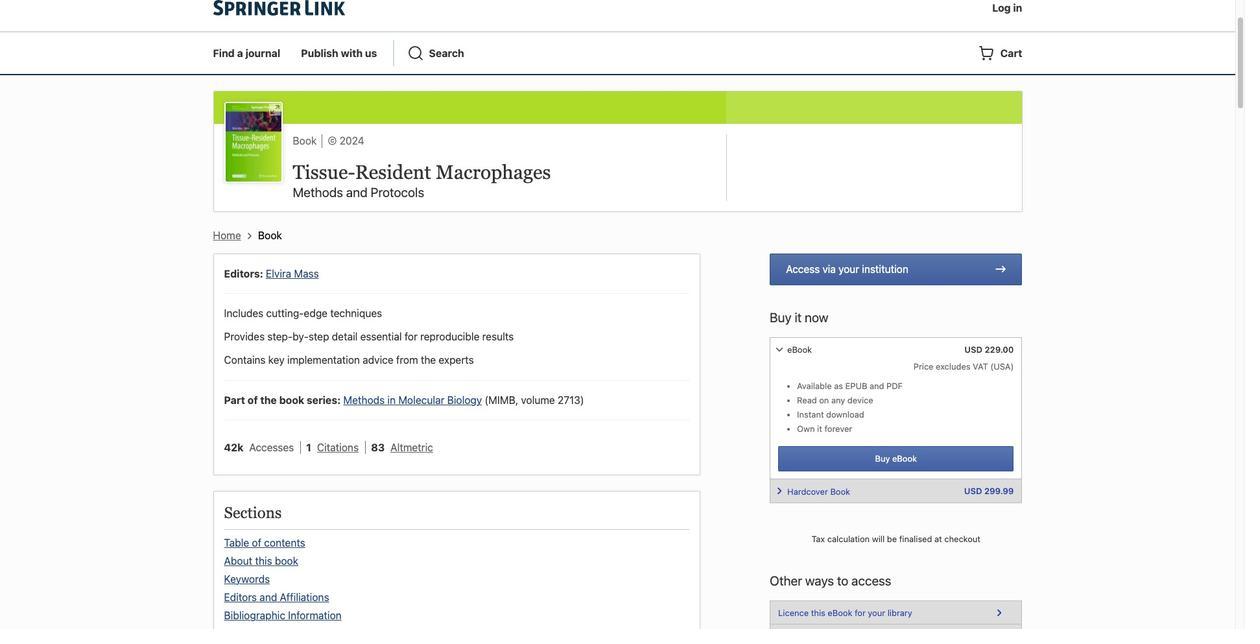 Task type: vqa. For each thing, say whether or not it's contained in the screenshot.
Russian (38)
no



Task type: locate. For each thing, give the bounding box(es) containing it.
1 horizontal spatial for
[[855, 608, 866, 618]]

1 horizontal spatial book
[[293, 135, 317, 147]]

of right part
[[248, 394, 258, 406]]

of for part
[[248, 394, 258, 406]]

0 vertical spatial book
[[279, 394, 304, 406]]

1 vertical spatial your
[[869, 608, 886, 618]]

and down tissue-
[[346, 185, 368, 200]]

calculation
[[828, 534, 870, 545]]

it inside available as epub and pdf read on any device instant download own it forever
[[818, 424, 823, 434]]

experts
[[439, 355, 474, 366]]

available
[[798, 381, 832, 391]]

methods
[[293, 185, 343, 200], [344, 394, 385, 406]]

1 vertical spatial of
[[252, 537, 262, 549]]

keywords link
[[224, 574, 270, 585]]

buy for buy ebook
[[876, 454, 891, 464]]

buy left now
[[770, 310, 792, 325]]

at
[[935, 534, 943, 545]]

2 horizontal spatial book
[[831, 486, 851, 497]]

altmetric
[[391, 442, 433, 453]]

0 horizontal spatial book
[[258, 230, 282, 241]]

log in
[[993, 2, 1023, 14]]

ebook
[[788, 345, 813, 355], [893, 454, 918, 464], [828, 608, 853, 618]]

vat
[[973, 361, 989, 372]]

1 vertical spatial for
[[855, 608, 866, 618]]

of inside the table of contents about this book keywords editors and affiliations bibliographic information
[[252, 537, 262, 549]]

your right the via
[[839, 263, 860, 275]]

0 vertical spatial and
[[346, 185, 368, 200]]

methods right series:
[[344, 394, 385, 406]]

other
[[770, 573, 803, 588]]

forever
[[825, 424, 853, 434]]

the right 'from'
[[421, 355, 436, 366]]

in
[[1014, 2, 1023, 14], [388, 394, 396, 406]]

for inside dropdown button
[[855, 608, 866, 618]]

sections
[[224, 505, 282, 522]]

your
[[839, 263, 860, 275], [869, 608, 886, 618]]

1 horizontal spatial it
[[818, 424, 823, 434]]

access via your institution link
[[770, 254, 1023, 285]]

mass
[[294, 268, 319, 280]]

0 horizontal spatial in
[[388, 394, 396, 406]]

this right licence
[[812, 608, 826, 618]]

citations
[[317, 442, 359, 453]]

citations link
[[317, 442, 359, 453]]

1 vertical spatial the
[[260, 394, 277, 406]]

and left pdf
[[870, 381, 885, 391]]

2 vertical spatial and
[[260, 592, 277, 604]]

1 horizontal spatial buy
[[876, 454, 891, 464]]

2713)
[[558, 394, 585, 406]]

it left now
[[795, 310, 802, 325]]

1 vertical spatial methods
[[344, 394, 385, 406]]

editors
[[224, 592, 257, 604]]

in right log
[[1014, 2, 1023, 14]]

it
[[795, 310, 802, 325], [818, 424, 823, 434]]

0 vertical spatial it
[[795, 310, 802, 325]]

0 vertical spatial ebook
[[788, 345, 813, 355]]

buy for buy it now
[[770, 310, 792, 325]]

2 horizontal spatial and
[[870, 381, 885, 391]]

of up about this book link
[[252, 537, 262, 549]]

1 horizontal spatial your
[[869, 608, 886, 618]]

tissue-
[[293, 161, 355, 184]]

altmetric link
[[391, 442, 433, 453]]

buy inside "buy ebook" button
[[876, 454, 891, 464]]

0 horizontal spatial buy
[[770, 310, 792, 325]]

price excludes vat (usa)
[[914, 361, 1015, 372]]

finalised
[[900, 534, 933, 545]]

book left series:
[[279, 394, 304, 406]]

via
[[823, 263, 836, 275]]

0 vertical spatial this
[[255, 556, 272, 567]]

1 vertical spatial it
[[818, 424, 823, 434]]

access via your institution
[[787, 263, 909, 275]]

publish with us link
[[296, 35, 383, 71]]

1 vertical spatial this
[[812, 608, 826, 618]]

book up editors: elvira mass
[[258, 230, 282, 241]]

in left molecular
[[388, 394, 396, 406]]

your left library
[[869, 608, 886, 618]]

table
[[224, 537, 249, 549]]

0 horizontal spatial this
[[255, 556, 272, 567]]

for
[[405, 331, 418, 343], [855, 608, 866, 618]]

elvira mass link
[[266, 268, 319, 280]]

buy down available as epub and pdf read on any device instant download own it forever
[[876, 454, 891, 464]]

techniques
[[330, 308, 382, 319]]

cart
[[1001, 47, 1023, 59]]

1 vertical spatial buy
[[876, 454, 891, 464]]

from
[[396, 355, 418, 366]]

0 horizontal spatial your
[[839, 263, 860, 275]]

provides step-by-step detail essential for reproducible results
[[224, 331, 514, 343]]

journal
[[246, 47, 280, 59]]

1 horizontal spatial this
[[812, 608, 826, 618]]

it right own
[[818, 424, 823, 434]]

2 horizontal spatial ebook
[[893, 454, 918, 464]]

ebook inside dropdown button
[[828, 608, 853, 618]]

editors: elvira mass
[[224, 268, 319, 280]]

instant
[[798, 409, 825, 420]]

other ways to access
[[770, 573, 892, 588]]

molecular
[[399, 394, 445, 406]]

0 vertical spatial in
[[1014, 2, 1023, 14]]

macrophages
[[436, 161, 551, 184]]

0 horizontal spatial it
[[795, 310, 802, 325]]

as
[[835, 381, 844, 391]]

1 vertical spatial book
[[275, 556, 299, 567]]

ways
[[806, 573, 835, 588]]

0 vertical spatial methods
[[293, 185, 343, 200]]

and inside tissue-resident macrophages methods and protocols
[[346, 185, 368, 200]]

will
[[873, 534, 885, 545]]

42k accesses
[[224, 442, 294, 453]]

0 vertical spatial of
[[248, 394, 258, 406]]

for down "access"
[[855, 608, 866, 618]]

2 vertical spatial book
[[831, 486, 851, 497]]

this down table of contents "link"
[[255, 556, 272, 567]]

book right hardcover
[[831, 486, 851, 497]]

epub
[[846, 381, 868, 391]]

a
[[237, 47, 243, 59]]

find a journal
[[213, 47, 280, 59]]

tissue-resident macrophages methods and protocols
[[293, 161, 551, 200]]

1 horizontal spatial the
[[421, 355, 436, 366]]

book left ©
[[293, 135, 317, 147]]

1 horizontal spatial and
[[346, 185, 368, 200]]

book inside the table of contents about this book keywords editors and affiliations bibliographic information
[[275, 556, 299, 567]]

the right part
[[260, 394, 277, 406]]

and up bibliographic
[[260, 592, 277, 604]]

0 vertical spatial buy
[[770, 310, 792, 325]]

licence this ebook for your library
[[779, 608, 913, 618]]

advice
[[363, 355, 394, 366]]

your inside dropdown button
[[869, 608, 886, 618]]

about
[[224, 556, 253, 567]]

1 vertical spatial book
[[258, 230, 282, 241]]

download
[[827, 409, 865, 420]]

1 vertical spatial ebook
[[893, 454, 918, 464]]

2 vertical spatial ebook
[[828, 608, 853, 618]]

0 horizontal spatial and
[[260, 592, 277, 604]]

0 horizontal spatial for
[[405, 331, 418, 343]]

book
[[279, 394, 304, 406], [275, 556, 299, 567]]

part of the book series: methods in molecular biology (mimb, volume 2713)
[[224, 394, 585, 406]]

for up 'from'
[[405, 331, 418, 343]]

by-
[[293, 331, 309, 343]]

methods down tissue-
[[293, 185, 343, 200]]

and
[[346, 185, 368, 200], [870, 381, 885, 391], [260, 592, 277, 604]]

1 vertical spatial and
[[870, 381, 885, 391]]

library
[[888, 608, 913, 618]]

1 horizontal spatial in
[[1014, 2, 1023, 14]]

0 vertical spatial for
[[405, 331, 418, 343]]

table of contents about this book keywords editors and affiliations bibliographic information
[[224, 537, 342, 622]]

search button
[[403, 35, 470, 71]]

this inside dropdown button
[[812, 608, 826, 618]]

own
[[798, 424, 815, 434]]

accesses
[[249, 442, 294, 453]]

book down contents
[[275, 556, 299, 567]]

1 horizontal spatial ebook
[[828, 608, 853, 618]]

methods inside tissue-resident macrophages methods and protocols
[[293, 185, 343, 200]]



Task type: describe. For each thing, give the bounding box(es) containing it.
(mimb,
[[485, 394, 519, 406]]

buy ebook button
[[779, 447, 1015, 472]]

editors and affiliations link
[[224, 592, 329, 604]]

bibliographic information link
[[224, 610, 342, 622]]

83 altmetric
[[371, 442, 433, 453]]

access
[[787, 263, 820, 275]]

log in link
[[988, 0, 1028, 26]]

tax calculation will be finalised at checkout
[[812, 534, 981, 545]]

now
[[805, 310, 829, 325]]

be
[[888, 534, 898, 545]]

cutting-
[[266, 308, 304, 319]]

publish with us
[[301, 47, 377, 59]]

with
[[341, 47, 363, 59]]

cart link
[[974, 35, 1028, 71]]

search
[[429, 47, 464, 59]]

hardcover book
[[788, 486, 851, 497]]

0 vertical spatial book
[[293, 135, 317, 147]]

reproducible
[[421, 331, 480, 343]]

keywords
[[224, 574, 270, 585]]

ebook inside button
[[893, 454, 918, 464]]

0 vertical spatial the
[[421, 355, 436, 366]]

checkout
[[945, 534, 981, 545]]

provides
[[224, 331, 265, 343]]

83
[[371, 442, 385, 453]]

usd 299.99
[[965, 486, 1015, 496]]

key
[[268, 355, 285, 366]]

implementation
[[287, 355, 360, 366]]

contains key implementation advice from the experts
[[224, 355, 474, 366]]

and inside available as epub and pdf read on any device instant download own it forever
[[870, 381, 885, 391]]

excludes
[[936, 361, 971, 372]]

contents
[[264, 537, 305, 549]]

methods in molecular biology link
[[344, 394, 482, 406]]

on
[[820, 395, 830, 405]]

resident
[[355, 161, 431, 184]]

©
[[328, 135, 337, 147]]

licence this ebook for your library button
[[771, 601, 1022, 625]]

buy ebook
[[876, 454, 918, 464]]

device
[[848, 395, 874, 405]]

usd 229.00
[[965, 344, 1015, 355]]

1
[[306, 442, 312, 453]]

pdf
[[887, 381, 903, 391]]

step
[[309, 331, 329, 343]]

(usa)
[[991, 361, 1015, 372]]

buy it now
[[770, 310, 829, 325]]

step-
[[268, 331, 293, 343]]

volume
[[521, 394, 555, 406]]

home link
[[213, 230, 241, 241]]

affiliations
[[280, 592, 329, 604]]

price
[[914, 361, 934, 372]]

1 vertical spatial in
[[388, 394, 396, 406]]

book cover image
[[224, 102, 283, 183]]

© 2024
[[328, 135, 365, 147]]

0 horizontal spatial ebook
[[788, 345, 813, 355]]

read
[[798, 395, 817, 405]]

elvira
[[266, 268, 292, 280]]

available as epub and pdf read on any device instant download own it forever
[[798, 381, 903, 434]]

of for table
[[252, 537, 262, 549]]

information
[[288, 610, 342, 622]]

find a journal link
[[208, 35, 286, 71]]

hardcover
[[788, 486, 829, 497]]

licence this ebook for your library link
[[771, 601, 1022, 625]]

log
[[993, 2, 1012, 14]]

any
[[832, 395, 846, 405]]

springerlink image
[[213, 0, 345, 16]]

bibliographic
[[224, 610, 286, 622]]

essential
[[361, 331, 402, 343]]

editors:
[[224, 268, 263, 280]]

results
[[483, 331, 514, 343]]

contains
[[224, 355, 266, 366]]

us
[[365, 47, 377, 59]]

0 vertical spatial your
[[839, 263, 860, 275]]

and inside the table of contents about this book keywords editors and affiliations bibliographic information
[[260, 592, 277, 604]]

this inside the table of contents about this book keywords editors and affiliations bibliographic information
[[255, 556, 272, 567]]

table of contents link
[[224, 537, 305, 549]]

edge
[[304, 308, 328, 319]]

2024
[[340, 135, 365, 147]]

licence
[[779, 608, 809, 618]]

tax
[[812, 534, 826, 545]]

protocols
[[371, 185, 425, 200]]

0 horizontal spatial the
[[260, 394, 277, 406]]



